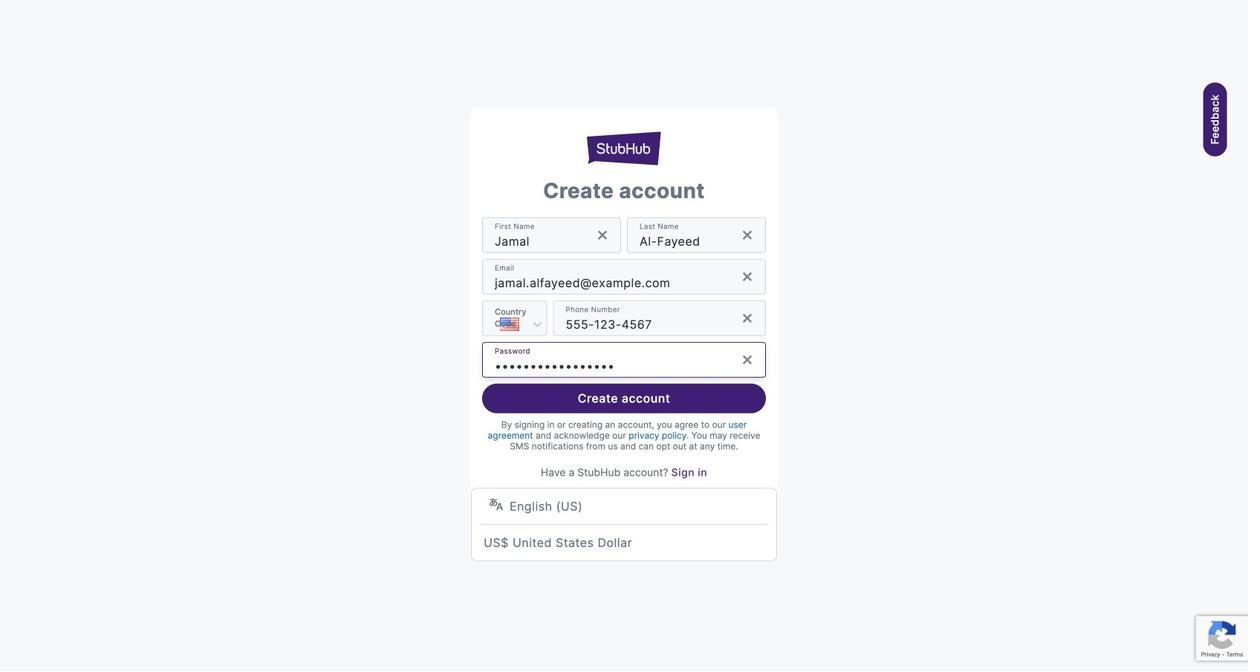 Task type: vqa. For each thing, say whether or not it's contained in the screenshot.
Search for sales by event name, or order ID... text box on the top
no



Task type: locate. For each thing, give the bounding box(es) containing it.
None text field
[[495, 218, 585, 253], [640, 218, 730, 253], [495, 218, 585, 253], [640, 218, 730, 253]]

None password field
[[495, 342, 730, 378]]

None email field
[[495, 259, 730, 295]]

None telephone field
[[566, 301, 730, 337]]



Task type: describe. For each thing, give the bounding box(es) containing it.
stubhub image
[[587, 130, 662, 167]]



